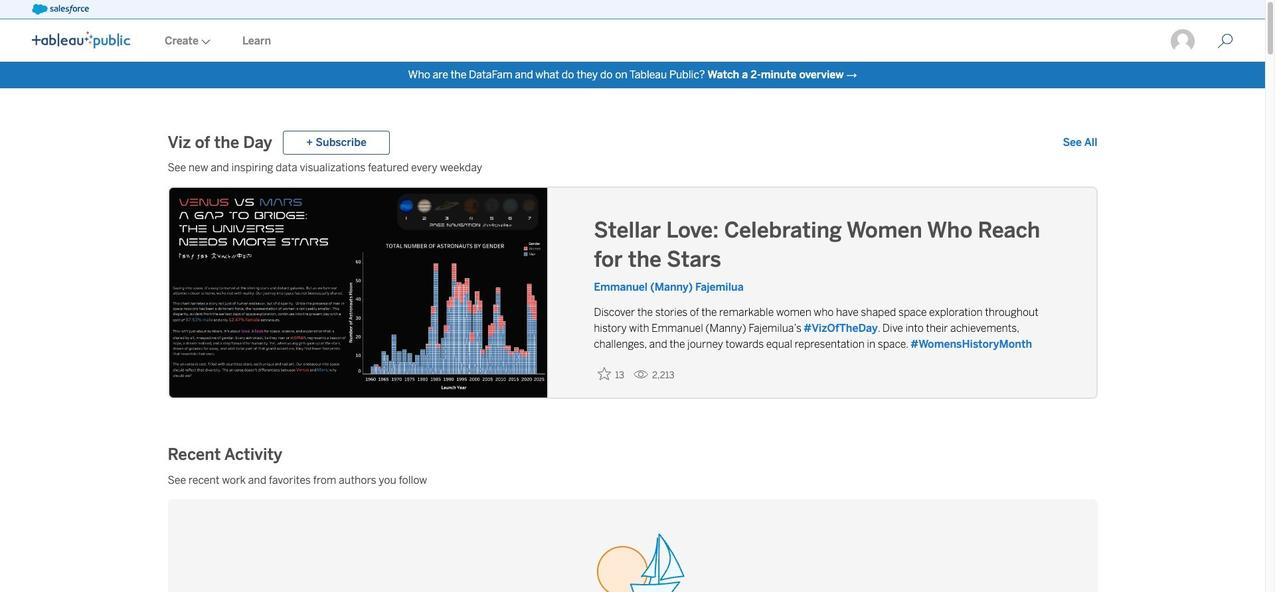 Task type: vqa. For each thing, say whether or not it's contained in the screenshot.
Add Favorite icon
yes



Task type: describe. For each thing, give the bounding box(es) containing it.
viz of the day heading
[[168, 132, 272, 153]]

salesforce logo image
[[32, 4, 89, 15]]

see recent work and favorites from authors you follow element
[[168, 473, 1098, 489]]

logo image
[[32, 31, 130, 48]]

Add Favorite button
[[594, 363, 628, 385]]

go to search image
[[1202, 33, 1249, 49]]

see all viz of the day element
[[1063, 135, 1098, 151]]

tableau public viz of the day image
[[169, 188, 549, 401]]



Task type: locate. For each thing, give the bounding box(es) containing it.
add favorite image
[[598, 367, 611, 381]]

recent activity heading
[[168, 444, 282, 465]]

jacob.simon6557 image
[[1170, 28, 1196, 54]]

create image
[[199, 39, 211, 45]]

see new and inspiring data visualizations featured every weekday element
[[168, 160, 1098, 176]]



